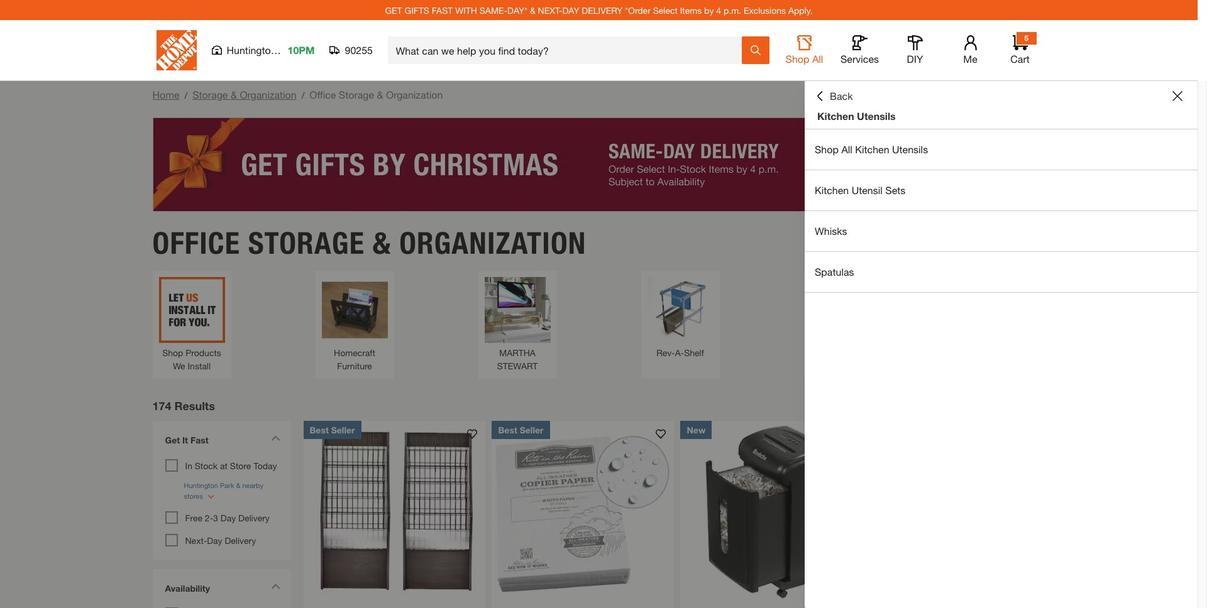 Task type: locate. For each thing, give the bounding box(es) containing it.
1 horizontal spatial /
[[302, 90, 304, 101]]

martha stewart
[[497, 347, 538, 371]]

sponsored banner image
[[152, 118, 1045, 212]]

10pm
[[288, 44, 315, 56]]

/ down 10pm
[[302, 90, 304, 101]]

delivery down "free 2-3 day delivery"
[[225, 535, 256, 546]]

feedback link image
[[1190, 213, 1207, 280]]

delivery right 3
[[238, 513, 270, 523]]

free
[[185, 513, 202, 523]]

1 seller from the left
[[331, 425, 355, 435]]

1 best seller from the left
[[310, 425, 355, 435]]

free 2-3 day delivery link
[[185, 513, 270, 523]]

install
[[188, 361, 211, 371]]

1 vertical spatial shop
[[815, 143, 839, 155]]

by
[[704, 5, 714, 15]]

shop products we install image
[[159, 277, 225, 343]]

rev a shelf image
[[647, 277, 713, 343]]

1 horizontal spatial office
[[310, 89, 336, 101]]

home link
[[152, 89, 179, 101]]

1 vertical spatial day
[[207, 535, 222, 546]]

2 vertical spatial shop
[[162, 347, 183, 358]]

0 horizontal spatial seller
[[331, 425, 355, 435]]

best seller for all-weather 8-1/2 in. x 11 in. 20 lbs. bulk copier paper, white (500-sheet pack) image
[[498, 425, 544, 435]]

results
[[174, 399, 215, 413]]

0 horizontal spatial /
[[185, 90, 187, 101]]

homecraft furniture
[[334, 347, 375, 371]]

kitchen down the back button
[[817, 110, 854, 122]]

2 vertical spatial kitchen
[[815, 184, 849, 196]]

best
[[310, 425, 329, 435], [498, 425, 517, 435]]

whisks
[[815, 225, 847, 237]]

0 vertical spatial kitchen
[[817, 110, 854, 122]]

day
[[221, 513, 236, 523], [207, 535, 222, 546]]

174 results
[[152, 399, 215, 413]]

martha stewart link
[[484, 277, 550, 373]]

1 / from the left
[[185, 90, 187, 101]]

kitchen down "kitchen utensils"
[[855, 143, 889, 155]]

menu
[[805, 130, 1198, 293]]

shop down 'apply.'
[[786, 53, 809, 65]]

stock
[[195, 461, 218, 471]]

day down 3
[[207, 535, 222, 546]]

day right 3
[[221, 513, 236, 523]]

0 vertical spatial office
[[310, 89, 336, 101]]

utensils
[[857, 110, 896, 122], [892, 143, 928, 155]]

delivery
[[238, 513, 270, 523], [225, 535, 256, 546]]

kitchen for utensil
[[815, 184, 849, 196]]

kitchen for utensils
[[817, 110, 854, 122]]

storage & organization link
[[192, 89, 297, 101]]

1 horizontal spatial shop
[[786, 53, 809, 65]]

day
[[562, 5, 579, 15]]

next-
[[185, 535, 207, 546]]

0 vertical spatial all
[[812, 53, 823, 65]]

rev-a-shelf link
[[647, 277, 713, 359]]

menu containing shop all kitchen utensils
[[805, 130, 1198, 293]]

items
[[680, 5, 702, 15]]

all inside button
[[812, 53, 823, 65]]

all down "kitchen utensils"
[[841, 143, 852, 155]]

home / storage & organization / office storage & organization
[[152, 89, 443, 101]]

1 horizontal spatial best seller
[[498, 425, 544, 435]]

/
[[185, 90, 187, 101], [302, 90, 304, 101]]

get
[[385, 5, 402, 15]]

/ right home
[[185, 90, 187, 101]]

0 horizontal spatial best
[[310, 425, 329, 435]]

0 vertical spatial day
[[221, 513, 236, 523]]

all inside menu
[[841, 143, 852, 155]]

2 horizontal spatial shop
[[815, 143, 839, 155]]

store
[[230, 461, 251, 471]]

all up the back button
[[812, 53, 823, 65]]

drawer close image
[[1173, 91, 1183, 101]]

shop inside shop all kitchen utensils link
[[815, 143, 839, 155]]

1 horizontal spatial all
[[841, 143, 852, 155]]

utensils up shop all kitchen utensils
[[857, 110, 896, 122]]

4
[[716, 5, 721, 15]]

shop inside the 'shop all' button
[[786, 53, 809, 65]]

seller for all-weather 8-1/2 in. x 11 in. 20 lbs. bulk copier paper, white (500-sheet pack) image
[[520, 425, 544, 435]]

kitchen left "utensil"
[[815, 184, 849, 196]]

1 vertical spatial utensils
[[892, 143, 928, 155]]

spatulas link
[[805, 252, 1198, 292]]

same-
[[480, 5, 507, 15]]

shop down "kitchen utensils"
[[815, 143, 839, 155]]

What can we help you find today? search field
[[396, 37, 741, 63]]

in
[[185, 461, 192, 471]]

organization
[[240, 89, 297, 101], [386, 89, 443, 101], [399, 225, 586, 261]]

2 seller from the left
[[520, 425, 544, 435]]

&
[[530, 5, 535, 15], [231, 89, 237, 101], [377, 89, 383, 101], [373, 225, 391, 261]]

sets
[[885, 184, 906, 196]]

shop for shop products we install
[[162, 347, 183, 358]]

it
[[182, 435, 188, 445]]

0 vertical spatial delivery
[[238, 513, 270, 523]]

all for shop all
[[812, 53, 823, 65]]

stewart
[[497, 361, 538, 371]]

next-day delivery link
[[185, 535, 256, 546]]

1 horizontal spatial best
[[498, 425, 517, 435]]

0 vertical spatial utensils
[[857, 110, 896, 122]]

get
[[165, 435, 180, 445]]

huntington
[[227, 44, 276, 56]]

storage
[[192, 89, 228, 101], [339, 89, 374, 101], [248, 225, 365, 261]]

shop inside shop products we install
[[162, 347, 183, 358]]

0 horizontal spatial shop
[[162, 347, 183, 358]]

1 best from the left
[[310, 425, 329, 435]]

shelf
[[684, 347, 704, 358]]

next-day delivery
[[185, 535, 256, 546]]

martha
[[499, 347, 536, 358]]

best for all-weather 8-1/2 in. x 11 in. 20 lbs. bulk copier paper, white (500-sheet pack) image
[[498, 425, 517, 435]]

best seller
[[310, 425, 355, 435], [498, 425, 544, 435]]

homecraft
[[334, 347, 375, 358]]

utensils up sets
[[892, 143, 928, 155]]

0 horizontal spatial all
[[812, 53, 823, 65]]

all for shop all kitchen utensils
[[841, 143, 852, 155]]

office
[[310, 89, 336, 101], [152, 225, 240, 261]]

seller
[[331, 425, 355, 435], [520, 425, 544, 435]]

utensils inside menu
[[892, 143, 928, 155]]

new
[[687, 425, 706, 435]]

in stock at store today
[[185, 461, 277, 471]]

me button
[[950, 35, 991, 65]]

all
[[812, 53, 823, 65], [841, 143, 852, 155]]

1 horizontal spatial seller
[[520, 425, 544, 435]]

2 best seller from the left
[[498, 425, 544, 435]]

1 vertical spatial all
[[841, 143, 852, 155]]

diy button
[[895, 35, 935, 65]]

2-
[[205, 513, 213, 523]]

1 vertical spatial office
[[152, 225, 240, 261]]

kitchen utensil sets
[[815, 184, 906, 196]]

0 vertical spatial shop
[[786, 53, 809, 65]]

shop up we on the left bottom of page
[[162, 347, 183, 358]]

2 best from the left
[[498, 425, 517, 435]]

0 horizontal spatial best seller
[[310, 425, 355, 435]]

kitchen
[[817, 110, 854, 122], [855, 143, 889, 155], [815, 184, 849, 196]]



Task type: describe. For each thing, give the bounding box(es) containing it.
homecraft furniture image
[[322, 277, 388, 343]]

3
[[213, 513, 218, 523]]

kitchen utensils
[[817, 110, 896, 122]]

we
[[173, 361, 185, 371]]

spatulas
[[815, 266, 854, 278]]

fast
[[432, 5, 453, 15]]

furniture
[[337, 361, 372, 371]]

the home depot logo image
[[156, 30, 196, 70]]

wooden free standing 6-tier display literature brochure magazine rack in black (2-pack) image
[[303, 421, 486, 603]]

utensil
[[852, 184, 883, 196]]

select
[[653, 5, 678, 15]]

huntington park
[[227, 44, 300, 56]]

*order
[[625, 5, 651, 15]]

apply.
[[788, 5, 813, 15]]

rev-
[[656, 347, 675, 358]]

martha stewart image
[[484, 277, 550, 343]]

availability link
[[159, 576, 284, 605]]

services button
[[840, 35, 880, 65]]

all-weather 8-1/2 in. x 11 in. 20 lbs. bulk copier paper, white (500-sheet pack) image
[[492, 421, 674, 603]]

a-
[[675, 347, 684, 358]]

me
[[963, 53, 977, 65]]

today
[[253, 461, 277, 471]]

park
[[279, 44, 300, 56]]

day*
[[507, 5, 527, 15]]

at
[[220, 461, 228, 471]]

next-
[[538, 5, 562, 15]]

shop all kitchen utensils
[[815, 143, 928, 155]]

kitchen utensil sets link
[[805, 170, 1198, 211]]

5
[[1024, 33, 1028, 43]]

1 vertical spatial kitchen
[[855, 143, 889, 155]]

diy
[[907, 53, 923, 65]]

cart
[[1010, 53, 1030, 65]]

p.m.
[[724, 5, 741, 15]]

back button
[[815, 90, 853, 102]]

shop products we install link
[[159, 277, 225, 373]]

whisks link
[[805, 211, 1198, 251]]

get it fast
[[165, 435, 209, 445]]

office supplies image
[[973, 277, 1039, 343]]

homecraft furniture link
[[322, 277, 388, 373]]

30 l/7.9 gal. paper shredder cross cut document shredder for credit card/cd/junk mail shredder for office home image
[[681, 421, 863, 603]]

cart 5
[[1010, 33, 1030, 65]]

home
[[152, 89, 179, 101]]

in stock at store today link
[[185, 461, 277, 471]]

delivery
[[582, 5, 623, 15]]

shop for shop all kitchen utensils
[[815, 143, 839, 155]]

gifts
[[405, 5, 429, 15]]

back
[[830, 90, 853, 102]]

shop for shop all
[[786, 53, 809, 65]]

90255 button
[[330, 44, 373, 57]]

free 2-3 day delivery
[[185, 513, 270, 523]]

get it fast link
[[159, 427, 284, 456]]

wall mounted image
[[810, 277, 876, 343]]

shop all
[[786, 53, 823, 65]]

90255
[[345, 44, 373, 56]]

seller for the wooden free standing 6-tier display literature brochure magazine rack in black (2-pack) image
[[331, 425, 355, 435]]

best seller for the wooden free standing 6-tier display literature brochure magazine rack in black (2-pack) image
[[310, 425, 355, 435]]

1 vertical spatial delivery
[[225, 535, 256, 546]]

shop all button
[[784, 35, 825, 65]]

office storage & organization
[[152, 225, 586, 261]]

availability
[[165, 583, 210, 594]]

2 / from the left
[[302, 90, 304, 101]]

shop products we install
[[162, 347, 221, 371]]

shop all kitchen utensils link
[[805, 130, 1198, 170]]

rev-a-shelf
[[656, 347, 704, 358]]

exclusions
[[744, 5, 786, 15]]

services
[[841, 53, 879, 65]]

best for the wooden free standing 6-tier display literature brochure magazine rack in black (2-pack) image
[[310, 425, 329, 435]]

174
[[152, 399, 171, 413]]

0 horizontal spatial office
[[152, 225, 240, 261]]

fast
[[190, 435, 209, 445]]

with
[[455, 5, 477, 15]]

products
[[186, 347, 221, 358]]

get gifts fast with same-day* & next-day delivery *order select items by 4 p.m. exclusions apply.
[[385, 5, 813, 15]]



Task type: vqa. For each thing, say whether or not it's contained in the screenshot.
The Shop in Shop Products We Install
yes



